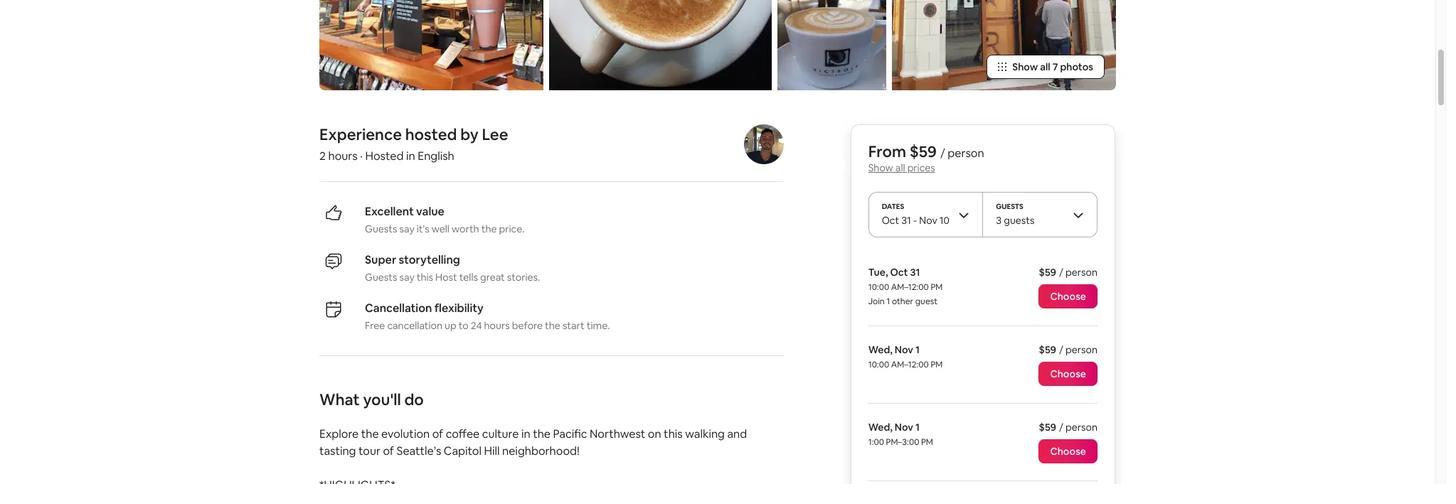 Task type: vqa. For each thing, say whether or not it's contained in the screenshot.
Show all 7 photos link
yes



Task type: describe. For each thing, give the bounding box(es) containing it.
what you'll do
[[320, 390, 424, 410]]

am–12:00 for oct
[[891, 282, 929, 293]]

-
[[914, 214, 917, 227]]

1 vertical spatial of
[[383, 444, 394, 459]]

pm–3:00
[[886, 437, 920, 448]]

2
[[320, 149, 326, 164]]

storytelling
[[399, 253, 460, 268]]

and
[[728, 427, 747, 442]]

to
[[459, 319, 469, 332]]

neighborhood!
[[502, 444, 580, 459]]

$59 inside from $59 / person show all prices
[[910, 142, 937, 161]]

prices
[[908, 161, 936, 174]]

excellent
[[365, 204, 414, 219]]

10
[[940, 214, 950, 227]]

you'll
[[363, 390, 401, 410]]

great
[[480, 271, 505, 284]]

walking
[[685, 427, 725, 442]]

guests inside "guests 3 guests"
[[996, 202, 1024, 211]]

english
[[418, 149, 455, 164]]

tour
[[359, 444, 381, 459]]

cancellation
[[387, 319, 443, 332]]

experience
[[320, 124, 402, 144]]

choose link for wed, nov 1 10:00 am–12:00 pm
[[1039, 362, 1098, 386]]

this inside explore the evolution of coffee culture in the pacific northwest on this walking and tasting tour of seattle's capitol hill neighborhood!
[[664, 427, 683, 442]]

1 inside tue, oct 31 10:00 am–12:00 pm join 1 other guest
[[887, 296, 890, 307]]

cancellation
[[365, 301, 432, 316]]

hosted
[[365, 149, 404, 164]]

experience hosted by lee 2 hours · hosted in english
[[320, 124, 508, 164]]

31 for nov
[[902, 214, 911, 227]]

value
[[416, 204, 445, 219]]

nov for wed, nov 1 1:00 pm–3:00 pm
[[895, 421, 914, 434]]

host
[[436, 271, 457, 284]]

$59 / person for wed, nov 1 1:00 pm–3:00 pm
[[1039, 421, 1098, 434]]

time.
[[587, 319, 610, 332]]

1 choose link from the top
[[1039, 285, 1098, 309]]

the inside cancellation flexibility free cancellation up to 24 hours before the start time.
[[545, 319, 561, 332]]

guests for super storytelling
[[365, 271, 397, 284]]

before
[[512, 319, 543, 332]]

/ inside from $59 / person show all prices
[[941, 146, 946, 161]]

7
[[1053, 60, 1058, 73]]

guests 3 guests
[[996, 202, 1035, 227]]

guest
[[916, 296, 938, 307]]

capitol
[[444, 444, 482, 459]]

wed, nov 1 1:00 pm–3:00 pm
[[869, 421, 934, 448]]

hours inside cancellation flexibility free cancellation up to 24 hours before the start time.
[[484, 319, 510, 332]]

show all 7 photos
[[1013, 60, 1094, 73]]

do
[[404, 390, 424, 410]]

hours inside experience hosted by lee 2 hours · hosted in english
[[328, 149, 358, 164]]

tasting
[[320, 444, 356, 459]]

the up tour
[[361, 427, 379, 442]]

tue,
[[869, 266, 888, 279]]

wed, for wed, nov 1 10:00 am–12:00 pm
[[869, 344, 893, 356]]

explore
[[320, 427, 359, 442]]

1 for wed, nov 1 1:00 pm–3:00 pm
[[916, 421, 920, 434]]

1:00
[[869, 437, 884, 448]]

3
[[996, 214, 1002, 227]]

show inside from $59 / person show all prices
[[869, 161, 894, 174]]

culture
[[482, 427, 519, 442]]

nov inside dates oct 31 - nov 10
[[920, 214, 938, 227]]

guests for excellent value
[[365, 223, 397, 236]]

oct for dates
[[882, 214, 900, 227]]

excellent value guests say it's well worth the price.
[[365, 204, 525, 236]]

worth
[[452, 223, 479, 236]]

on
[[648, 427, 661, 442]]

free
[[365, 319, 385, 332]]

in inside explore the evolution of coffee culture in the pacific northwest on this walking and tasting tour of seattle's capitol hill neighborhood!
[[522, 427, 531, 442]]

dates
[[882, 202, 905, 211]]

1 horizontal spatial all
[[1041, 60, 1051, 73]]

northwest
[[590, 427, 646, 442]]

31 for am–12:00
[[910, 266, 920, 279]]

this inside super storytelling guests say this host tells great stories.
[[417, 271, 433, 284]]

person inside from $59 / person show all prices
[[948, 146, 985, 161]]

1 for wed, nov 1 10:00 am–12:00 pm
[[916, 344, 920, 356]]

other
[[892, 296, 914, 307]]

$59 / person for wed, nov 1 10:00 am–12:00 pm
[[1039, 344, 1098, 356]]

cancellation flexibility free cancellation up to 24 hours before the start time.
[[365, 301, 610, 332]]

flexibility
[[435, 301, 484, 316]]

say for value
[[400, 223, 415, 236]]

pm for wed, nov 1 1:00 pm–3:00 pm
[[922, 437, 934, 448]]

guests
[[1004, 214, 1035, 227]]

·
[[360, 149, 363, 164]]



Task type: locate. For each thing, give the bounding box(es) containing it.
1 vertical spatial guests
[[365, 223, 397, 236]]

10:00 up join on the bottom right
[[869, 282, 890, 293]]

the left start at the left of page
[[545, 319, 561, 332]]

1 vertical spatial nov
[[895, 344, 914, 356]]

10:00 inside the 'wed, nov 1 10:00 am–12:00 pm'
[[869, 359, 890, 371]]

0 vertical spatial in
[[406, 149, 415, 164]]

wed, nov 1 10:00 am–12:00 pm
[[869, 344, 943, 371]]

all
[[1041, 60, 1051, 73], [896, 161, 906, 174]]

guests up guests
[[996, 202, 1024, 211]]

tue, oct 31 10:00 am–12:00 pm join 1 other guest
[[869, 266, 943, 307]]

stories.
[[507, 271, 540, 284]]

seattle's
[[397, 444, 441, 459]]

nov right - in the right of the page
[[920, 214, 938, 227]]

1 horizontal spatial hours
[[484, 319, 510, 332]]

0 horizontal spatial of
[[383, 444, 394, 459]]

show all 7 photos link
[[987, 55, 1105, 79]]

0 vertical spatial 1
[[887, 296, 890, 307]]

0 vertical spatial all
[[1041, 60, 1051, 73]]

pm inside wed, nov 1 1:00 pm–3:00 pm
[[922, 437, 934, 448]]

say for storytelling
[[400, 271, 415, 284]]

1 vertical spatial am–12:00
[[891, 359, 929, 371]]

1 vertical spatial 31
[[910, 266, 920, 279]]

hours
[[328, 149, 358, 164], [484, 319, 510, 332]]

1 vertical spatial 10:00
[[869, 359, 890, 371]]

0 vertical spatial show
[[1013, 60, 1038, 73]]

this right on
[[664, 427, 683, 442]]

the inside excellent value guests say it's well worth the price.
[[482, 223, 497, 236]]

wed, inside the 'wed, nov 1 10:00 am–12:00 pm'
[[869, 344, 893, 356]]

0 vertical spatial say
[[400, 223, 415, 236]]

pm for wed, nov 1 10:00 am–12:00 pm
[[931, 359, 943, 371]]

2 vertical spatial 1
[[916, 421, 920, 434]]

pacific
[[553, 427, 587, 442]]

2 10:00 from the top
[[869, 359, 890, 371]]

pm inside tue, oct 31 10:00 am–12:00 pm join 1 other guest
[[931, 282, 943, 293]]

explore the evolution of coffee culture in the pacific northwest on this walking and tasting tour of seattle's capitol hill neighborhood!
[[320, 427, 747, 459]]

up
[[445, 319, 457, 332]]

in left english
[[406, 149, 415, 164]]

in inside experience hosted by lee 2 hours · hosted in english
[[406, 149, 415, 164]]

price.
[[499, 223, 525, 236]]

evolution
[[381, 427, 430, 442]]

$59
[[910, 142, 937, 161], [1039, 266, 1057, 279], [1039, 344, 1057, 356], [1039, 421, 1057, 434]]

all left 7
[[1041, 60, 1051, 73]]

nov up pm–3:00
[[895, 421, 914, 434]]

join
[[869, 296, 885, 307]]

3 $59 / person from the top
[[1039, 421, 1098, 434]]

say down storytelling on the bottom left of the page
[[400, 271, 415, 284]]

2 vertical spatial choose link
[[1039, 440, 1098, 464]]

am–12:00 inside the 'wed, nov 1 10:00 am–12:00 pm'
[[891, 359, 929, 371]]

0 vertical spatial this
[[417, 271, 433, 284]]

hosted
[[405, 124, 457, 144]]

31 left - in the right of the page
[[902, 214, 911, 227]]

guests inside excellent value guests say it's well worth the price.
[[365, 223, 397, 236]]

experience photo 4 image
[[892, 0, 1116, 90], [892, 0, 1116, 90]]

choose for wed, nov 1 10:00 am–12:00 pm
[[1051, 368, 1087, 381]]

pm inside the 'wed, nov 1 10:00 am–12:00 pm'
[[931, 359, 943, 371]]

it's
[[417, 223, 430, 236]]

1 horizontal spatial this
[[664, 427, 683, 442]]

choose link
[[1039, 285, 1098, 309], [1039, 362, 1098, 386], [1039, 440, 1098, 464]]

nov for wed, nov 1 10:00 am–12:00 pm
[[895, 344, 914, 356]]

0 vertical spatial wed,
[[869, 344, 893, 356]]

tells
[[460, 271, 478, 284]]

am–12:00 up other
[[891, 282, 929, 293]]

1 vertical spatial wed,
[[869, 421, 893, 434]]

1 vertical spatial this
[[664, 427, 683, 442]]

choose link for wed, nov 1 1:00 pm–3:00 pm
[[1039, 440, 1098, 464]]

this
[[417, 271, 433, 284], [664, 427, 683, 442]]

experience photo 3 image
[[778, 0, 886, 90], [778, 0, 886, 90]]

2 vertical spatial $59 / person
[[1039, 421, 1098, 434]]

0 vertical spatial oct
[[882, 214, 900, 227]]

person
[[948, 146, 985, 161], [1066, 266, 1098, 279], [1066, 344, 1098, 356], [1066, 421, 1098, 434]]

10:00 for wed,
[[869, 359, 890, 371]]

31
[[902, 214, 911, 227], [910, 266, 920, 279]]

am–12:00 for nov
[[891, 359, 929, 371]]

guests down super
[[365, 271, 397, 284]]

0 vertical spatial pm
[[931, 282, 943, 293]]

1
[[887, 296, 890, 307], [916, 344, 920, 356], [916, 421, 920, 434]]

experience cover photo image
[[320, 0, 544, 90], [320, 0, 544, 90]]

1 vertical spatial $59 / person
[[1039, 344, 1098, 356]]

0 horizontal spatial in
[[406, 149, 415, 164]]

guests inside super storytelling guests say this host tells great stories.
[[365, 271, 397, 284]]

pm
[[931, 282, 943, 293], [931, 359, 943, 371], [922, 437, 934, 448]]

0 horizontal spatial hours
[[328, 149, 358, 164]]

the
[[482, 223, 497, 236], [545, 319, 561, 332], [361, 427, 379, 442], [533, 427, 551, 442]]

0 vertical spatial 10:00
[[869, 282, 890, 293]]

2 wed, from the top
[[869, 421, 893, 434]]

1 down guest
[[916, 344, 920, 356]]

nov inside the 'wed, nov 1 10:00 am–12:00 pm'
[[895, 344, 914, 356]]

1 vertical spatial 1
[[916, 344, 920, 356]]

say inside excellent value guests say it's well worth the price.
[[400, 223, 415, 236]]

this down storytelling on the bottom left of the page
[[417, 271, 433, 284]]

0 horizontal spatial all
[[896, 161, 906, 174]]

2 vertical spatial guests
[[365, 271, 397, 284]]

1 horizontal spatial in
[[522, 427, 531, 442]]

hours left ·
[[328, 149, 358, 164]]

show
[[1013, 60, 1038, 73], [869, 161, 894, 174]]

1 choose from the top
[[1051, 290, 1087, 303]]

oct inside tue, oct 31 10:00 am–12:00 pm join 1 other guest
[[891, 266, 908, 279]]

1 up pm–3:00
[[916, 421, 920, 434]]

1 vertical spatial oct
[[891, 266, 908, 279]]

3 choose link from the top
[[1039, 440, 1098, 464]]

1 vertical spatial say
[[400, 271, 415, 284]]

0 vertical spatial $59 / person
[[1039, 266, 1098, 279]]

pm up guest
[[931, 282, 943, 293]]

say inside super storytelling guests say this host tells great stories.
[[400, 271, 415, 284]]

0 vertical spatial nov
[[920, 214, 938, 227]]

1 vertical spatial pm
[[931, 359, 943, 371]]

10:00 for tue,
[[869, 282, 890, 293]]

oct right tue,
[[891, 266, 908, 279]]

pm down guest
[[931, 359, 943, 371]]

the up neighborhood!
[[533, 427, 551, 442]]

of right tour
[[383, 444, 394, 459]]

super storytelling guests say this host tells great stories.
[[365, 253, 540, 284]]

learn more about the host, lee. image
[[745, 124, 784, 164], [745, 124, 784, 164]]

2 $59 / person from the top
[[1039, 344, 1098, 356]]

well
[[432, 223, 450, 236]]

say
[[400, 223, 415, 236], [400, 271, 415, 284]]

nov inside wed, nov 1 1:00 pm–3:00 pm
[[895, 421, 914, 434]]

wed,
[[869, 344, 893, 356], [869, 421, 893, 434]]

1 right join on the bottom right
[[887, 296, 890, 307]]

1 vertical spatial choose link
[[1039, 362, 1098, 386]]

2 am–12:00 from the top
[[891, 359, 929, 371]]

oct inside dates oct 31 - nov 10
[[882, 214, 900, 227]]

show all prices button
[[869, 161, 936, 174]]

show left 7
[[1013, 60, 1038, 73]]

2 say from the top
[[400, 271, 415, 284]]

1 $59 / person from the top
[[1039, 266, 1098, 279]]

2 vertical spatial pm
[[922, 437, 934, 448]]

in up neighborhood!
[[522, 427, 531, 442]]

choose
[[1051, 290, 1087, 303], [1051, 368, 1087, 381], [1051, 445, 1087, 458]]

nov
[[920, 214, 938, 227], [895, 344, 914, 356], [895, 421, 914, 434]]

1 horizontal spatial show
[[1013, 60, 1038, 73]]

1 say from the top
[[400, 223, 415, 236]]

1 inside the 'wed, nov 1 10:00 am–12:00 pm'
[[916, 344, 920, 356]]

10:00 down join on the bottom right
[[869, 359, 890, 371]]

from
[[869, 142, 907, 161]]

oct
[[882, 214, 900, 227], [891, 266, 908, 279]]

guests
[[996, 202, 1024, 211], [365, 223, 397, 236], [365, 271, 397, 284]]

by lee
[[460, 124, 508, 144]]

1 am–12:00 from the top
[[891, 282, 929, 293]]

oct down dates
[[882, 214, 900, 227]]

0 horizontal spatial this
[[417, 271, 433, 284]]

1 horizontal spatial of
[[432, 427, 443, 442]]

0 vertical spatial hours
[[328, 149, 358, 164]]

0 vertical spatial am–12:00
[[891, 282, 929, 293]]

of left coffee in the bottom left of the page
[[432, 427, 443, 442]]

pm for tue, oct 31 10:00 am–12:00 pm join 1 other guest
[[931, 282, 943, 293]]

photos
[[1061, 60, 1094, 73]]

the left price.
[[482, 223, 497, 236]]

0 vertical spatial choose link
[[1039, 285, 1098, 309]]

0 vertical spatial guests
[[996, 202, 1024, 211]]

hill
[[484, 444, 500, 459]]

10:00 inside tue, oct 31 10:00 am–12:00 pm join 1 other guest
[[869, 282, 890, 293]]

31 up guest
[[910, 266, 920, 279]]

1 vertical spatial show
[[869, 161, 894, 174]]

show left prices
[[869, 161, 894, 174]]

1 10:00 from the top
[[869, 282, 890, 293]]

2 vertical spatial choose
[[1051, 445, 1087, 458]]

1 vertical spatial all
[[896, 161, 906, 174]]

from $59 / person show all prices
[[869, 142, 985, 174]]

wed, down join on the bottom right
[[869, 344, 893, 356]]

2 choose from the top
[[1051, 368, 1087, 381]]

wed, up 1:00
[[869, 421, 893, 434]]

1 wed, from the top
[[869, 344, 893, 356]]

24
[[471, 319, 482, 332]]

am–12:00 inside tue, oct 31 10:00 am–12:00 pm join 1 other guest
[[891, 282, 929, 293]]

0 vertical spatial choose
[[1051, 290, 1087, 303]]

2 vertical spatial nov
[[895, 421, 914, 434]]

guests down excellent
[[365, 223, 397, 236]]

1 vertical spatial choose
[[1051, 368, 1087, 381]]

31 inside dates oct 31 - nov 10
[[902, 214, 911, 227]]

what
[[320, 390, 360, 410]]

dates oct 31 - nov 10
[[882, 202, 950, 227]]

wed, inside wed, nov 1 1:00 pm–3:00 pm
[[869, 421, 893, 434]]

0 vertical spatial 31
[[902, 214, 911, 227]]

oct for tue,
[[891, 266, 908, 279]]

2 choose link from the top
[[1039, 362, 1098, 386]]

all left prices
[[896, 161, 906, 174]]

super
[[365, 253, 396, 268]]

of
[[432, 427, 443, 442], [383, 444, 394, 459]]

0 horizontal spatial show
[[869, 161, 894, 174]]

10:00
[[869, 282, 890, 293], [869, 359, 890, 371]]

$59 / person
[[1039, 266, 1098, 279], [1039, 344, 1098, 356], [1039, 421, 1098, 434]]

am–12:00 down other
[[891, 359, 929, 371]]

say left it's
[[400, 223, 415, 236]]

choose for wed, nov 1 1:00 pm–3:00 pm
[[1051, 445, 1087, 458]]

pm right pm–3:00
[[922, 437, 934, 448]]

coffee
[[446, 427, 480, 442]]

3 choose from the top
[[1051, 445, 1087, 458]]

experience photo 1 image
[[550, 0, 772, 90], [550, 0, 772, 90]]

in
[[406, 149, 415, 164], [522, 427, 531, 442]]

31 inside tue, oct 31 10:00 am–12:00 pm join 1 other guest
[[910, 266, 920, 279]]

0 vertical spatial of
[[432, 427, 443, 442]]

1 vertical spatial in
[[522, 427, 531, 442]]

hours right 24
[[484, 319, 510, 332]]

wed, for wed, nov 1 1:00 pm–3:00 pm
[[869, 421, 893, 434]]

am–12:00
[[891, 282, 929, 293], [891, 359, 929, 371]]

1 vertical spatial hours
[[484, 319, 510, 332]]

1 inside wed, nov 1 1:00 pm–3:00 pm
[[916, 421, 920, 434]]

start
[[563, 319, 585, 332]]

/
[[941, 146, 946, 161], [1060, 266, 1064, 279], [1060, 344, 1064, 356], [1060, 421, 1064, 434]]

all inside from $59 / person show all prices
[[896, 161, 906, 174]]

nov down other
[[895, 344, 914, 356]]



